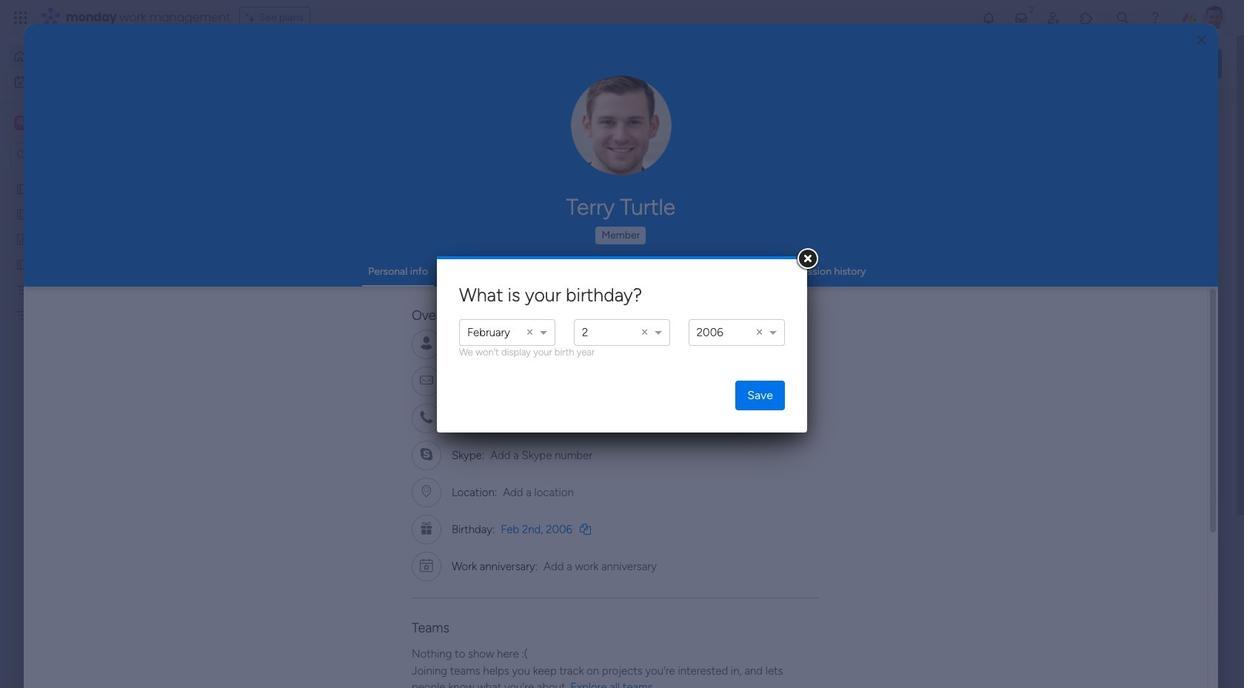 Task type: locate. For each thing, give the bounding box(es) containing it.
public board image inside quick search results list box
[[490, 270, 506, 287]]

select product image
[[13, 10, 28, 25]]

1 vertical spatial copied! image
[[580, 523, 591, 534]]

monday marketplace image
[[1079, 10, 1094, 25]]

1 horizontal spatial add to favorites image
[[924, 271, 938, 286]]

1 horizontal spatial copied! image
[[580, 523, 591, 534]]

0 horizontal spatial copied! image
[[551, 338, 562, 349]]

0 horizontal spatial add to favorites image
[[439, 452, 454, 467]]

1 horizontal spatial component image
[[490, 294, 503, 307]]

list box
[[0, 173, 189, 527]]

see plans image
[[246, 10, 259, 26]]

2 image
[[1025, 1, 1038, 17]]

public board image
[[16, 181, 30, 196], [16, 207, 30, 221], [16, 257, 30, 271], [490, 270, 506, 287]]

workspace image
[[14, 115, 29, 131]]

copied! image
[[551, 338, 562, 349], [580, 523, 591, 534]]

invite members image
[[1047, 10, 1061, 25]]

help image
[[1148, 10, 1163, 25]]

1 vertical spatial add to favorites image
[[439, 452, 454, 467]]

option
[[0, 175, 189, 178], [467, 326, 510, 339], [582, 326, 588, 339], [697, 326, 723, 339]]

help center element
[[1000, 611, 1222, 670]]

0 horizontal spatial component image
[[247, 294, 261, 307]]

0 vertical spatial copied! image
[[551, 338, 562, 349]]

public board image
[[247, 270, 264, 287]]

component image
[[247, 294, 261, 307], [490, 294, 503, 307]]

add to favorites image
[[924, 271, 938, 286], [439, 452, 454, 467]]



Task type: vqa. For each thing, say whether or not it's contained in the screenshot.
Home option
no



Task type: describe. For each thing, give the bounding box(es) containing it.
notifications image
[[981, 10, 996, 25]]

close image
[[1197, 34, 1206, 46]]

0 vertical spatial add to favorites image
[[924, 271, 938, 286]]

2 component image from the left
[[490, 294, 503, 307]]

terry turtle image
[[1203, 6, 1227, 30]]

search everything image
[[1115, 10, 1130, 25]]

public dashboard image
[[16, 232, 30, 246]]

templates image image
[[1013, 298, 1209, 400]]

workspace image
[[16, 115, 27, 131]]

quick search results list box
[[229, 139, 964, 516]]

1 component image from the left
[[247, 294, 261, 307]]

dapulse x slim image
[[1200, 107, 1218, 125]]

update feed image
[[1014, 10, 1029, 25]]

getting started element
[[1000, 540, 1222, 599]]



